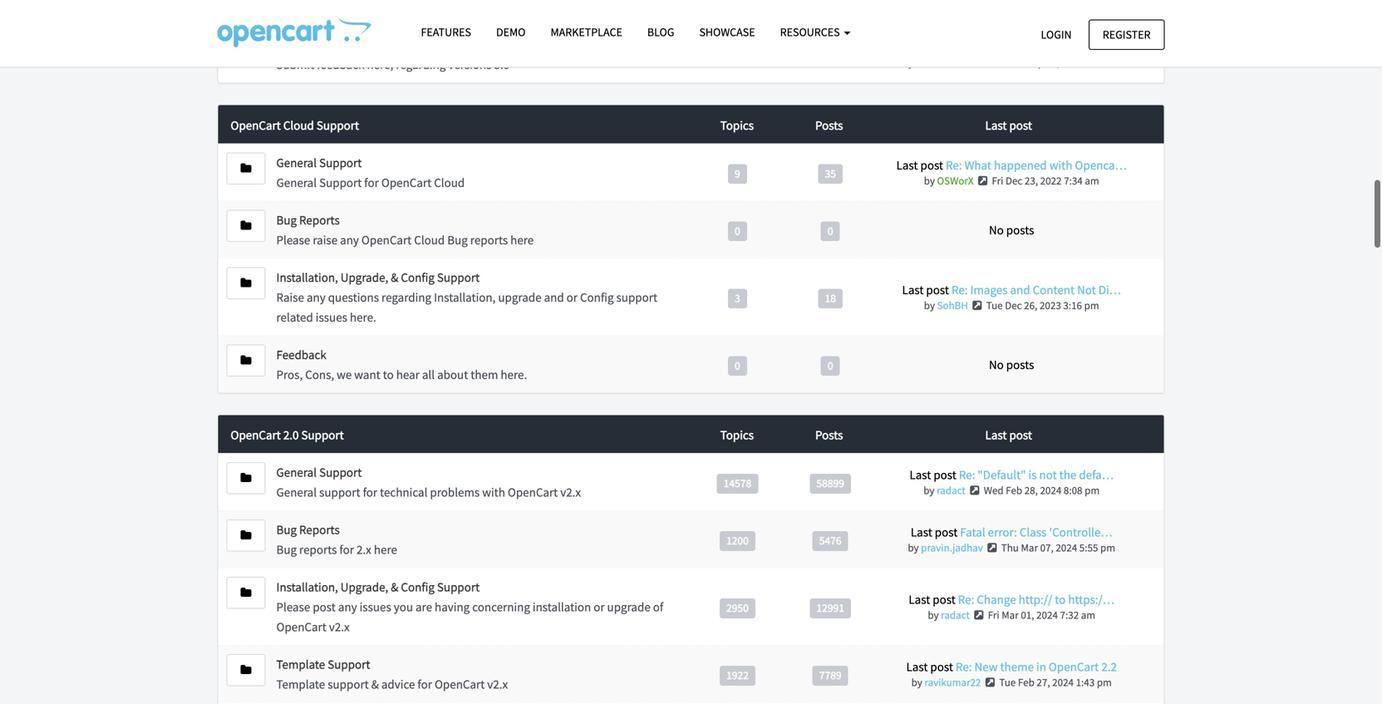 Task type: vqa. For each thing, say whether or not it's contained in the screenshot.
The V2.X to the left
yes



Task type: describe. For each thing, give the bounding box(es) containing it.
7789
[[820, 668, 842, 683]]

post up the 'happened'
[[1010, 117, 1033, 133]]

1 vertical spatial config
[[580, 289, 614, 305]]

am for re: what happened with openca…
[[1085, 174, 1100, 187]]

here. inside 'feedback pros, cons, we want to hear all about them here.'
[[501, 367, 527, 382]]

feedback image
[[241, 355, 252, 366]]

1 horizontal spatial with
[[1050, 157, 1073, 173]]

support for general support general support for technical problems with opencart v2.x
[[319, 485, 361, 500]]

by osworx
[[924, 174, 974, 187]]

hear
[[396, 367, 420, 382]]

0 down the 35
[[828, 224, 834, 238]]

last for fatal error: class 'controlle…
[[911, 524, 933, 540]]

is
[[1029, 467, 1037, 483]]

happened
[[995, 157, 1048, 173]]

8:08
[[1064, 484, 1083, 497]]

by radact for re: "default" is not the defa…
[[924, 484, 966, 497]]

v2.x inside installation, upgrade, & config support please post any issues you are having concerning installation or upgrade of opencart v2.x
[[329, 619, 350, 635]]

feedback for submit
[[276, 37, 327, 53]]

or inside installation, upgrade, & config support please post any issues you are having concerning installation or upgrade of opencart v2.x
[[594, 599, 605, 615]]

opencart inside general support general support for technical problems with opencart v2.x
[[508, 485, 558, 500]]

& for issues
[[391, 579, 399, 595]]

openca…
[[1076, 157, 1127, 173]]

opencart inside bug reports please raise any opencart cloud bug reports here
[[362, 232, 412, 248]]

issues inside installation, upgrade, & config support raise any questions regarding installation, upgrade and or config support related issues here.
[[316, 309, 348, 325]]

view the latest post image for change
[[972, 610, 986, 621]]

bug right bug reports icon
[[276, 522, 297, 538]]

general support general support for technical problems with opencart v2.x
[[276, 465, 581, 500]]

about
[[437, 367, 468, 382]]

bug right bug reports image
[[276, 212, 297, 228]]

last post re: "default" is not the defa…
[[910, 467, 1114, 483]]

tue for images
[[987, 299, 1003, 312]]

by for last post re: "default" is not the defa…
[[924, 484, 935, 497]]

any inside bug reports please raise any opencart cloud bug reports here
[[340, 232, 359, 248]]

radact for re: change http:// to https:/…
[[941, 608, 970, 622]]

are
[[416, 599, 432, 615]]

bug reports link for reports
[[276, 522, 340, 538]]

v2.x inside general support general support for technical problems with opencart v2.x
[[561, 485, 581, 500]]

what
[[965, 157, 992, 173]]

"default"
[[978, 467, 1027, 483]]

pravin.jadhav
[[922, 541, 984, 555]]

we
[[337, 367, 352, 382]]

58899
[[817, 476, 845, 490]]

login
[[1042, 27, 1072, 42]]

thu mar 07, 2024 5:55 pm
[[1002, 541, 1116, 555]]

additional
[[977, 39, 1031, 55]]

marketplace link
[[538, 17, 635, 47]]

of
[[653, 599, 664, 615]]

pravin.jadhav link
[[922, 541, 984, 555]]

di…
[[1099, 282, 1122, 298]]

by left waxedperfection link
[[903, 56, 914, 70]]

raise
[[313, 232, 338, 248]]

general support link for support
[[276, 155, 362, 170]]

last post fatal error: class 'controlle…
[[911, 524, 1113, 540]]

here inside bug reports please raise any opencart cloud bug reports here
[[511, 232, 534, 248]]

cloud for general support general support for opencart cloud
[[434, 175, 465, 190]]

with inside general support general support for technical problems with opencart v2.x
[[482, 485, 506, 500]]

re: up waxedperfection
[[958, 39, 974, 55]]

post up last post re: "default" is not the defa…
[[1010, 427, 1033, 443]]

topics for installation, upgrade, & config support raise any questions regarding installation, upgrade and or config support related issues here.
[[721, 117, 754, 133]]

0 down 9
[[735, 224, 741, 238]]

support inside installation, upgrade, & config support raise any questions regarding installation, upgrade and or config support related issues here.
[[617, 289, 658, 305]]

for for general support general support for opencart cloud
[[364, 175, 379, 190]]

2022
[[1041, 174, 1062, 187]]

last post re: what happened with openca…
[[897, 157, 1127, 173]]

23,
[[1025, 174, 1039, 187]]

4:57
[[1086, 56, 1105, 70]]

0 down 18
[[828, 358, 834, 373]]

re: additional character for … link
[[958, 39, 1116, 55]]

view the latest post image for "default"
[[968, 485, 982, 496]]

by for last post re: what happened with openca…
[[924, 174, 935, 187]]

fri for what
[[992, 174, 1004, 187]]

showcase
[[700, 25, 756, 39]]

dec for and
[[1006, 299, 1022, 312]]

re: additional character for …
[[958, 39, 1116, 55]]

class
[[1020, 524, 1047, 540]]

error:
[[988, 524, 1018, 540]]

2024 for to
[[1037, 608, 1059, 622]]

bug reports please raise any opencart cloud bug reports here
[[276, 212, 534, 248]]

4 general from the top
[[276, 485, 317, 500]]

26,
[[1025, 299, 1038, 312]]

re: images and content not di… link
[[952, 282, 1122, 298]]

and inside installation, upgrade, & config support raise any questions regarding installation, upgrade and or config support related issues here.
[[544, 289, 564, 305]]

general support general support for opencart cloud
[[276, 155, 465, 190]]

waxedperfection
[[916, 56, 992, 70]]

raise
[[276, 289, 304, 305]]

here inside bug reports bug reports for 2.x here
[[374, 542, 397, 558]]

2024 for 'controlle…
[[1056, 541, 1078, 555]]

28,
[[1025, 484, 1039, 497]]

any inside installation, upgrade, & config support raise any questions regarding installation, upgrade and or config support related issues here.
[[307, 289, 326, 305]]

installation, upgrade, & config support link for regarding
[[276, 269, 480, 285]]

http://
[[1019, 592, 1053, 608]]

sohbh
[[938, 299, 969, 312]]

general support image for general support for opencart cloud
[[241, 163, 252, 174]]

tue dec 26, 2023 3:16 pm
[[987, 299, 1100, 312]]

character
[[1034, 39, 1084, 55]]

30,
[[1047, 56, 1060, 70]]

last for re: new theme in opencart 2.2
[[907, 659, 928, 675]]

osworx
[[938, 174, 974, 187]]

posts for pros, cons, we want to hear all about them here.
[[1007, 357, 1035, 373]]

fri mar 01, 2024 7:32 am
[[989, 608, 1096, 622]]

& inside template support template support & advice for opencart v2.x
[[371, 677, 379, 692]]

sep
[[1027, 56, 1045, 70]]

opencart inside 'opencart cloud support' link
[[231, 117, 281, 133]]

radact link for re: "default" is not the defa…
[[937, 484, 966, 497]]

mar for http://
[[1002, 608, 1019, 622]]

https:/…
[[1069, 592, 1115, 608]]

template support link
[[276, 657, 370, 672]]

opencart inside opencart 2.0 support link
[[231, 427, 281, 443]]

post for error:
[[935, 524, 958, 540]]

register
[[1103, 27, 1151, 42]]

regarding inside feedback submit feedback here, regarding versions 3.0
[[396, 57, 446, 73]]

opencart inside general support general support for opencart cloud
[[382, 175, 432, 190]]

upgrade, for any
[[341, 579, 389, 595]]

by radact for re: change http:// to https:/…
[[928, 608, 970, 622]]

want
[[354, 367, 381, 382]]

1 horizontal spatial and
[[1011, 282, 1031, 298]]

feb for theme
[[1019, 676, 1035, 690]]

for up 4:57
[[1087, 39, 1101, 55]]

wed
[[984, 484, 1004, 497]]

re: for re: what happened with openca…
[[946, 157, 963, 173]]

posts for please raise any opencart cloud bug reports here
[[1007, 222, 1035, 238]]

template support image
[[241, 665, 252, 676]]

ravikumar22
[[925, 676, 982, 690]]

3:16
[[1064, 299, 1083, 312]]

waxedperfection link
[[916, 56, 992, 70]]

2.2
[[1102, 659, 1118, 675]]

1200
[[727, 534, 749, 548]]

view the latest post image for images
[[971, 300, 985, 311]]

0 down '3' at the top of the page
[[735, 358, 741, 373]]

advice
[[382, 677, 415, 692]]

opencart up 1:43
[[1049, 659, 1100, 675]]

bug reports image
[[241, 530, 252, 542]]

2 general from the top
[[276, 175, 317, 190]]

submit
[[276, 57, 314, 73]]

post for images
[[927, 282, 950, 298]]

for for general support general support for technical problems with opencart v2.x
[[363, 485, 378, 500]]

in
[[1037, 659, 1047, 675]]

login link
[[1027, 20, 1087, 50]]

pm for fatal error: class 'controlle…
[[1101, 541, 1116, 555]]

the
[[1060, 467, 1077, 483]]

post for change
[[933, 592, 956, 608]]

or inside installation, upgrade, & config support raise any questions regarding installation, upgrade and or config support related issues here.
[[567, 289, 578, 305]]

opencart 2.0 support
[[231, 427, 344, 443]]

last for re: images and content not di…
[[903, 282, 924, 298]]

by ravikumar22
[[912, 676, 982, 690]]

fri dec 23, 2022 7:34 am
[[992, 174, 1100, 187]]

here,
[[367, 57, 394, 73]]

last for re: change http:// to https:/…
[[909, 592, 931, 608]]

cons,
[[305, 367, 334, 382]]

upgrade inside installation, upgrade, & config support please post any issues you are having concerning installation or upgrade of opencart v2.x
[[607, 599, 651, 615]]

blog link
[[635, 17, 687, 47]]

any inside installation, upgrade, & config support please post any issues you are having concerning installation or upgrade of opencart v2.x
[[338, 599, 357, 615]]

upgrade, for questions
[[341, 269, 389, 285]]

register link
[[1089, 20, 1165, 50]]

2024 for in
[[1053, 676, 1074, 690]]

07,
[[1041, 541, 1054, 555]]

installation, upgrade, & config support image for please
[[241, 587, 252, 599]]

fatal
[[961, 524, 986, 540]]

demo
[[496, 25, 526, 39]]

all
[[422, 367, 435, 382]]

installation, upgrade, & config support raise any questions regarding installation, upgrade and or config support related issues here.
[[276, 269, 658, 325]]

topics for installation, upgrade, & config support please post any issues you are having concerning installation or upgrade of opencart v2.x
[[721, 427, 754, 443]]

'controlle…
[[1050, 524, 1113, 540]]

last post re: images and content not di…
[[903, 282, 1122, 298]]

to for want
[[383, 367, 394, 382]]



Task type: locate. For each thing, give the bounding box(es) containing it.
1 horizontal spatial upgrade
[[607, 599, 651, 615]]

1 vertical spatial bug reports link
[[276, 522, 340, 538]]

radact link left wed
[[937, 484, 966, 497]]

2 feedback link from the top
[[276, 347, 327, 363]]

1 vertical spatial posts
[[1007, 357, 1035, 373]]

1 vertical spatial upgrade
[[607, 599, 651, 615]]

bug reports link right bug reports icon
[[276, 522, 340, 538]]

& inside installation, upgrade, & config support please post any issues you are having concerning installation or upgrade of opencart v2.x
[[391, 579, 399, 595]]

mar down last post re: change http:// to https:/… on the bottom of the page
[[1002, 608, 1019, 622]]

last post for "default"
[[986, 427, 1033, 443]]

1 vertical spatial view the latest post image
[[971, 300, 985, 311]]

0 horizontal spatial with
[[482, 485, 506, 500]]

and
[[1011, 282, 1031, 298], [544, 289, 564, 305]]

2 vertical spatial config
[[401, 579, 435, 595]]

0 vertical spatial general support link
[[276, 155, 362, 170]]

installation, for technical
[[276, 579, 338, 595]]

no down images
[[990, 357, 1004, 373]]

2 posts from the top
[[1007, 357, 1035, 373]]

feedback image
[[241, 45, 252, 56]]

opencart
[[231, 117, 281, 133], [382, 175, 432, 190], [362, 232, 412, 248], [231, 427, 281, 443], [508, 485, 558, 500], [276, 619, 327, 635], [1049, 659, 1100, 675], [435, 677, 485, 692]]

for for bug reports bug reports for 2.x here
[[340, 542, 354, 558]]

by waxedperfection
[[903, 56, 992, 70]]

18
[[825, 291, 836, 305]]

please inside installation, upgrade, & config support please post any issues you are having concerning installation or upgrade of opencart v2.x
[[276, 599, 310, 615]]

14578
[[724, 476, 752, 490]]

1 installation, upgrade, & config support image from the top
[[241, 277, 252, 289]]

view the latest post image
[[976, 175, 990, 186], [968, 485, 982, 496], [986, 543, 1000, 554], [972, 610, 986, 621]]

2 reports from the top
[[299, 522, 340, 538]]

please inside bug reports please raise any opencart cloud bug reports here
[[276, 232, 310, 248]]

feedback link up submit
[[276, 37, 327, 53]]

2 no posts from the top
[[990, 357, 1035, 373]]

not
[[1040, 467, 1057, 483]]

feedback link for submit
[[276, 37, 327, 53]]

1 vertical spatial reports
[[299, 542, 337, 558]]

0
[[735, 224, 741, 238], [828, 224, 834, 238], [735, 358, 741, 373], [828, 358, 834, 373]]

regarding
[[396, 57, 446, 73], [382, 289, 432, 305]]

5476
[[820, 534, 842, 548]]

support inside general support general support for technical problems with opencart v2.x
[[319, 485, 361, 500]]

last for re: what happened with openca…
[[897, 157, 918, 173]]

for inside bug reports bug reports for 2.x here
[[340, 542, 354, 558]]

0 vertical spatial &
[[391, 269, 399, 285]]

no posts down '23,'
[[990, 222, 1035, 238]]

tue feb 27, 2024 1:43 pm
[[1000, 676, 1112, 690]]

2024 right 07,
[[1056, 541, 1078, 555]]

1 vertical spatial installation, upgrade, & config support image
[[241, 587, 252, 599]]

by sohbh
[[925, 299, 969, 312]]

0 horizontal spatial upgrade
[[498, 289, 542, 305]]

post up by sohbh at the top
[[927, 282, 950, 298]]

bug reports link for raise
[[276, 212, 340, 228]]

& left advice
[[371, 677, 379, 692]]

bug reports image
[[241, 220, 252, 232]]

1 vertical spatial with
[[482, 485, 506, 500]]

1 installation, upgrade, & config support link from the top
[[276, 269, 480, 285]]

support inside template support template support & advice for opencart v2.x
[[328, 677, 369, 692]]

0 vertical spatial cloud
[[283, 117, 314, 133]]

last post
[[986, 117, 1033, 133], [986, 427, 1033, 443]]

dec
[[1006, 174, 1023, 187], [1006, 299, 1022, 312]]

reports for reports
[[299, 522, 340, 538]]

topics up 14578
[[721, 427, 754, 443]]

mar for class
[[1022, 541, 1039, 555]]

re: up sohbh
[[952, 282, 968, 298]]

1 general support image from the top
[[241, 163, 252, 174]]

change
[[977, 592, 1017, 608]]

2 vertical spatial view the latest post image
[[984, 677, 998, 688]]

1 template from the top
[[276, 657, 325, 672]]

1 vertical spatial no
[[990, 357, 1004, 373]]

2 vertical spatial any
[[338, 599, 357, 615]]

2023 right '30,'
[[1062, 56, 1084, 70]]

cloud up installation, upgrade, & config support raise any questions regarding installation, upgrade and or config support related issues here.
[[414, 232, 445, 248]]

theme
[[1001, 659, 1035, 675]]

reports inside bug reports please raise any opencart cloud bug reports here
[[299, 212, 340, 228]]

0 horizontal spatial v2.x
[[329, 619, 350, 635]]

fatal error: class 'controlle… link
[[961, 524, 1113, 540]]

by radact down last post re: change http:// to https:/… on the bottom of the page
[[928, 608, 970, 622]]

template down template support link
[[276, 677, 325, 692]]

radact for re: "default" is not the defa…
[[937, 484, 966, 497]]

1 no posts from the top
[[990, 222, 1035, 238]]

1 vertical spatial here.
[[501, 367, 527, 382]]

1:43
[[1077, 676, 1095, 690]]

1 bug reports link from the top
[[276, 212, 340, 228]]

post left "default"
[[934, 467, 957, 483]]

0 vertical spatial feb
[[1006, 484, 1023, 497]]

to up 7:32
[[1055, 592, 1066, 608]]

please left raise
[[276, 232, 310, 248]]

& down bug reports please raise any opencart cloud bug reports here
[[391, 269, 399, 285]]

2 dec from the top
[[1006, 299, 1022, 312]]

by for last post re: change http:// to https:/…
[[928, 608, 939, 622]]

opencart right advice
[[435, 677, 485, 692]]

pm for re: new theme in opencart 2.2
[[1098, 676, 1112, 690]]

2 vertical spatial &
[[371, 677, 379, 692]]

0 vertical spatial template
[[276, 657, 325, 672]]

0 horizontal spatial reports
[[299, 542, 337, 558]]

re: up osworx
[[946, 157, 963, 173]]

reports for raise
[[299, 212, 340, 228]]

2 please from the top
[[276, 599, 310, 615]]

1 vertical spatial installation,
[[434, 289, 496, 305]]

feb left 27, at the bottom right of page
[[1019, 676, 1035, 690]]

1 horizontal spatial here
[[511, 232, 534, 248]]

feedback up submit
[[276, 37, 327, 53]]

1 vertical spatial by radact
[[928, 608, 970, 622]]

resources
[[781, 25, 843, 39]]

upgrade, up questions
[[341, 269, 389, 285]]

issues inside installation, upgrade, & config support please post any issues you are having concerning installation or upgrade of opencart v2.x
[[360, 599, 391, 615]]

reports right bug reports icon
[[299, 522, 340, 538]]

3 general from the top
[[276, 465, 317, 480]]

0 vertical spatial reports
[[470, 232, 508, 248]]

by for last post fatal error: class 'controlle…
[[908, 541, 919, 555]]

last post re: new theme in opencart 2.2
[[907, 659, 1118, 675]]

2 last post from the top
[[986, 427, 1033, 443]]

1 vertical spatial cloud
[[434, 175, 465, 190]]

reports up raise
[[299, 212, 340, 228]]

problems
[[430, 485, 480, 500]]

reports up installation, upgrade, & config support raise any questions regarding installation, upgrade and or config support related issues here.
[[470, 232, 508, 248]]

general support link down 2.0
[[276, 465, 362, 480]]

opencart left 2.0
[[231, 427, 281, 443]]

27,
[[1037, 676, 1051, 690]]

1 vertical spatial please
[[276, 599, 310, 615]]

blog
[[648, 25, 675, 39]]

post inside installation, upgrade, & config support please post any issues you are having concerning installation or upgrade of opencart v2.x
[[313, 599, 336, 615]]

sat
[[1010, 56, 1025, 70]]

radact link for re: change http:// to https:/…
[[941, 608, 970, 622]]

bug reports bug reports for 2.x here
[[276, 522, 397, 558]]

pm down 2.2
[[1098, 676, 1112, 690]]

0 vertical spatial please
[[276, 232, 310, 248]]

1 posts from the top
[[1007, 222, 1035, 238]]

view the latest post image for new
[[984, 677, 998, 688]]

post up by ravikumar22
[[931, 659, 954, 675]]

pm right 5:55
[[1101, 541, 1116, 555]]

no posts for pros, cons, we want to hear all about them here.
[[990, 357, 1035, 373]]

7:34
[[1065, 174, 1083, 187]]

installation, upgrade, & config support image
[[241, 277, 252, 289], [241, 587, 252, 599]]

installation, up raise
[[276, 269, 338, 285]]

opencart right problems
[[508, 485, 558, 500]]

pm down defa…
[[1085, 484, 1100, 497]]

no for pros, cons, we want to hear all about them here.
[[990, 357, 1004, 373]]

1 vertical spatial or
[[594, 599, 605, 615]]

feedback inside 'feedback pros, cons, we want to hear all about them here.'
[[276, 347, 327, 363]]

2 installation, upgrade, & config support image from the top
[[241, 587, 252, 599]]

config for general support general support for opencart cloud
[[401, 269, 435, 285]]

0 vertical spatial radact
[[937, 484, 966, 497]]

dec for happened
[[1006, 174, 1023, 187]]

general support image up bug reports image
[[241, 163, 252, 174]]

2024 down "re: change http:// to https:/…" link
[[1037, 608, 1059, 622]]

reports
[[299, 212, 340, 228], [299, 522, 340, 538]]

tue
[[987, 299, 1003, 312], [1000, 676, 1016, 690]]

2024 for not
[[1041, 484, 1062, 497]]

feedback for pros,
[[276, 347, 327, 363]]

cloud inside bug reports please raise any opencart cloud bug reports here
[[414, 232, 445, 248]]

2 template from the top
[[276, 677, 325, 692]]

by left ravikumar22 link
[[912, 676, 923, 690]]

installation, upgrade, & config support link up questions
[[276, 269, 480, 285]]

ravikumar22 link
[[925, 676, 982, 690]]

dec down last post re: what happened with openca…
[[1006, 174, 1023, 187]]

1 vertical spatial am
[[1085, 174, 1100, 187]]

0 vertical spatial no posts
[[990, 222, 1035, 238]]

1 horizontal spatial or
[[594, 599, 605, 615]]

installation,
[[276, 269, 338, 285], [434, 289, 496, 305], [276, 579, 338, 595]]

opencart inside template support template support & advice for opencart v2.x
[[435, 677, 485, 692]]

re: for re: "default" is not the defa…
[[960, 467, 976, 483]]

reports inside bug reports bug reports for 2.x here
[[299, 542, 337, 558]]

here. down questions
[[350, 309, 377, 325]]

for up bug reports please raise any opencart cloud bug reports here
[[364, 175, 379, 190]]

1 general from the top
[[276, 155, 317, 170]]

feedback up pros,
[[276, 347, 327, 363]]

2 vertical spatial support
[[328, 677, 369, 692]]

re: for re: change http:// to https:/…
[[959, 592, 975, 608]]

0 vertical spatial installation, upgrade, & config support image
[[241, 277, 252, 289]]

2024
[[1041, 484, 1062, 497], [1056, 541, 1078, 555], [1037, 608, 1059, 622], [1053, 676, 1074, 690]]

0 vertical spatial dec
[[1006, 174, 1023, 187]]

bug reports link up raise
[[276, 212, 340, 228]]

by down by pravin.jadhav
[[928, 608, 939, 622]]

bug
[[276, 212, 297, 228], [448, 232, 468, 248], [276, 522, 297, 538], [276, 542, 297, 558]]

having
[[435, 599, 470, 615]]

dec down last post re: images and content not di…
[[1006, 299, 1022, 312]]

1 vertical spatial regarding
[[382, 289, 432, 305]]

am for re: change http:// to https:/…
[[1082, 608, 1096, 622]]

2.0
[[283, 427, 299, 443]]

tue for new
[[1000, 676, 1016, 690]]

re: left "default"
[[960, 467, 976, 483]]

no for please raise any opencart cloud bug reports here
[[990, 222, 1004, 238]]

1 general support link from the top
[[276, 155, 362, 170]]

2 vertical spatial v2.x
[[488, 677, 508, 692]]

re: left change
[[959, 592, 975, 608]]

0 vertical spatial any
[[340, 232, 359, 248]]

1 horizontal spatial 2023
[[1062, 56, 1084, 70]]

general support image up bug reports icon
[[241, 472, 252, 484]]

0 vertical spatial topics
[[721, 117, 754, 133]]

0 vertical spatial or
[[567, 289, 578, 305]]

3.0
[[494, 57, 510, 73]]

1 vertical spatial last post
[[986, 427, 1033, 443]]

regarding right questions
[[382, 289, 432, 305]]

0 vertical spatial upgrade,
[[341, 269, 389, 285]]

0 horizontal spatial issues
[[316, 309, 348, 325]]

9
[[735, 166, 741, 181]]

0 horizontal spatial here
[[374, 542, 397, 558]]

by up by pravin.jadhav
[[924, 484, 935, 497]]

cloud for bug reports please raise any opencart cloud bug reports here
[[414, 232, 445, 248]]

2024 right 27, at the bottom right of page
[[1053, 676, 1074, 690]]

by left pravin.jadhav
[[908, 541, 919, 555]]

& up you
[[391, 579, 399, 595]]

posts up '58899' in the right of the page
[[816, 427, 844, 443]]

you
[[394, 599, 413, 615]]

1 vertical spatial template
[[276, 677, 325, 692]]

regarding inside installation, upgrade, & config support raise any questions regarding installation, upgrade and or config support related issues here.
[[382, 289, 432, 305]]

features link
[[409, 17, 484, 47]]

0 vertical spatial installation, upgrade, & config support link
[[276, 269, 480, 285]]

1 upgrade, from the top
[[341, 269, 389, 285]]

0 vertical spatial regarding
[[396, 57, 446, 73]]

to for http://
[[1055, 592, 1066, 608]]

regarding right here,
[[396, 57, 446, 73]]

fri for change
[[989, 608, 1000, 622]]

opencart up bug reports please raise any opencart cloud bug reports here
[[382, 175, 432, 190]]

general
[[276, 155, 317, 170], [276, 175, 317, 190], [276, 465, 317, 480], [276, 485, 317, 500]]

opencart inside installation, upgrade, & config support please post any issues you are having concerning installation or upgrade of opencart v2.x
[[276, 619, 327, 635]]

2 bug reports link from the top
[[276, 522, 340, 538]]

1 reports from the top
[[299, 212, 340, 228]]

1 vertical spatial feb
[[1019, 676, 1035, 690]]

cloud inside general support general support for opencart cloud
[[434, 175, 465, 190]]

view the latest post image down additional
[[994, 58, 1008, 68]]

upgrade, inside installation, upgrade, & config support please post any issues you are having concerning installation or upgrade of opencart v2.x
[[341, 579, 389, 595]]

posts for last post re: "default" is not the defa…
[[816, 427, 844, 443]]

1 last post from the top
[[986, 117, 1033, 133]]

re: new theme in opencart 2.2 link
[[956, 659, 1118, 675]]

& for regarding
[[391, 269, 399, 285]]

for left 2.x
[[340, 542, 354, 558]]

pm down not
[[1085, 299, 1100, 312]]

1 vertical spatial tue
[[1000, 676, 1016, 690]]

1 vertical spatial no posts
[[990, 357, 1035, 373]]

upgrade,
[[341, 269, 389, 285], [341, 579, 389, 595]]

post for what
[[921, 157, 944, 173]]

last post re: change http:// to https:/…
[[909, 592, 1115, 608]]

feedback inside feedback submit feedback here, regarding versions 3.0
[[276, 37, 327, 53]]

1 horizontal spatial to
[[1055, 592, 1066, 608]]

support inside general support general support for technical problems with opencart v2.x
[[319, 465, 362, 480]]

2 no from the top
[[990, 357, 1004, 373]]

topics up 9
[[721, 117, 754, 133]]

am down …
[[1107, 56, 1121, 70]]

1 please from the top
[[276, 232, 310, 248]]

re: for re: images and content not di…
[[952, 282, 968, 298]]

1 no from the top
[[990, 222, 1004, 238]]

marketplace
[[551, 25, 623, 39]]

1 topics from the top
[[721, 117, 754, 133]]

no up images
[[990, 222, 1004, 238]]

radact link down last post re: change http:// to https:/… on the bottom of the page
[[941, 608, 970, 622]]

versions
[[449, 57, 492, 73]]

defa…
[[1080, 467, 1114, 483]]

here right 2.x
[[374, 542, 397, 558]]

installation, inside installation, upgrade, & config support please post any issues you are having concerning installation or upgrade of opencart v2.x
[[276, 579, 338, 595]]

support inside template support template support & advice for opencart v2.x
[[328, 657, 370, 672]]

7:32
[[1061, 608, 1080, 622]]

2 general support link from the top
[[276, 465, 362, 480]]

0 vertical spatial config
[[401, 269, 435, 285]]

installation, upgrade, & config support link for issues
[[276, 579, 480, 595]]

2 installation, upgrade, & config support link from the top
[[276, 579, 480, 595]]

2 vertical spatial cloud
[[414, 232, 445, 248]]

opencart right raise
[[362, 232, 412, 248]]

sat sep 30, 2023 4:57 am
[[1010, 56, 1121, 70]]

1 horizontal spatial v2.x
[[488, 677, 508, 692]]

bug left 2.x
[[276, 542, 297, 558]]

upgrade, down 2.x
[[341, 579, 389, 595]]

0 horizontal spatial or
[[567, 289, 578, 305]]

view the latest post image for error:
[[986, 543, 1000, 554]]

support inside installation, upgrade, & config support raise any questions regarding installation, upgrade and or config support related issues here.
[[437, 269, 480, 285]]

0 vertical spatial am
[[1107, 56, 1121, 70]]

2 topics from the top
[[721, 427, 754, 443]]

0 vertical spatial to
[[383, 367, 394, 382]]

last for re: "default" is not the defa…
[[910, 467, 932, 483]]

post for "default"
[[934, 467, 957, 483]]

installation, upgrade, & config support image down bug reports image
[[241, 277, 252, 289]]

them
[[471, 367, 498, 382]]

reports inside bug reports please raise any opencart cloud bug reports here
[[470, 232, 508, 248]]

1 vertical spatial dec
[[1006, 299, 1022, 312]]

config for general support general support for technical problems with opencart v2.x
[[401, 579, 435, 595]]

0 vertical spatial tue
[[987, 299, 1003, 312]]

by for last post re: images and content not di…
[[925, 299, 936, 312]]

1 vertical spatial v2.x
[[329, 619, 350, 635]]

1 vertical spatial any
[[307, 289, 326, 305]]

concerning
[[473, 599, 530, 615]]

support inside installation, upgrade, & config support please post any issues you are having concerning installation or upgrade of opencart v2.x
[[437, 579, 480, 595]]

by for last post re: new theme in opencart 2.2
[[912, 676, 923, 690]]

pm for re: images and content not di…
[[1085, 299, 1100, 312]]

1 vertical spatial radact
[[941, 608, 970, 622]]

by left osworx link
[[924, 174, 935, 187]]

0 vertical spatial last post
[[986, 117, 1033, 133]]

0 vertical spatial fri
[[992, 174, 1004, 187]]

config inside installation, upgrade, & config support please post any issues you are having concerning installation or upgrade of opencart v2.x
[[401, 579, 435, 595]]

installation, upgrade, & config support image down bug reports icon
[[241, 587, 252, 599]]

12991
[[817, 601, 845, 615]]

general support link for support
[[276, 465, 362, 480]]

0 vertical spatial general support image
[[241, 163, 252, 174]]

re: for re: new theme in opencart 2.2
[[956, 659, 973, 675]]

feb
[[1006, 484, 1023, 497], [1019, 676, 1035, 690]]

opencart cloud support link
[[231, 115, 691, 135]]

template support template support & advice for opencart v2.x
[[276, 657, 508, 692]]

here.
[[350, 309, 377, 325], [501, 367, 527, 382]]

support for template support template support & advice for opencart v2.x
[[328, 677, 369, 692]]

last post up last post re: what happened with openca…
[[986, 117, 1033, 133]]

1 vertical spatial installation, upgrade, & config support link
[[276, 579, 480, 595]]

pm for re: "default" is not the defa…
[[1085, 484, 1100, 497]]

1 vertical spatial topics
[[721, 427, 754, 443]]

view the latest post image left the thu
[[986, 543, 1000, 554]]

1 vertical spatial 2023
[[1040, 299, 1062, 312]]

2 vertical spatial am
[[1082, 608, 1096, 622]]

2 feedback from the top
[[276, 347, 327, 363]]

general support image for general support for technical problems with opencart v2.x
[[241, 472, 252, 484]]

view the latest post image
[[994, 58, 1008, 68], [971, 300, 985, 311], [984, 677, 998, 688]]

upgrade inside installation, upgrade, & config support raise any questions regarding installation, upgrade and or config support related issues here.
[[498, 289, 542, 305]]

issues down questions
[[316, 309, 348, 325]]

01,
[[1021, 608, 1035, 622]]

0 vertical spatial reports
[[299, 212, 340, 228]]

view the latest post image down change
[[972, 610, 986, 621]]

no posts for please raise any opencart cloud bug reports here
[[990, 222, 1035, 238]]

no
[[990, 222, 1004, 238], [990, 357, 1004, 373]]

0 vertical spatial 2023
[[1062, 56, 1084, 70]]

upgrade, inside installation, upgrade, & config support raise any questions regarding installation, upgrade and or config support related issues here.
[[341, 269, 389, 285]]

1 dec from the top
[[1006, 174, 1023, 187]]

2 general support image from the top
[[241, 472, 252, 484]]

post for new
[[931, 659, 954, 675]]

2 posts from the top
[[816, 427, 844, 443]]

v2.x inside template support template support & advice for opencart v2.x
[[488, 677, 508, 692]]

questions
[[328, 289, 379, 305]]

0 vertical spatial bug reports link
[[276, 212, 340, 228]]

feb down last post re: "default" is not the defa…
[[1006, 484, 1023, 497]]

1 horizontal spatial issues
[[360, 599, 391, 615]]

2023 for 4:57
[[1062, 56, 1084, 70]]

demo link
[[484, 17, 538, 47]]

1 feedback link from the top
[[276, 37, 327, 53]]

0 vertical spatial installation,
[[276, 269, 338, 285]]

for inside template support template support & advice for opencart v2.x
[[418, 677, 432, 692]]

last post up last post re: "default" is not the defa…
[[986, 427, 1033, 443]]

installation, down bug reports bug reports for 2.x here
[[276, 579, 338, 595]]

cloud down 'opencart cloud support' link at the top of page
[[434, 175, 465, 190]]

reports inside bug reports bug reports for 2.x here
[[299, 522, 340, 538]]

1 vertical spatial support
[[319, 485, 361, 500]]

here. inside installation, upgrade, & config support raise any questions regarding installation, upgrade and or config support related issues here.
[[350, 309, 377, 325]]

features
[[421, 25, 472, 39]]

tue down images
[[987, 299, 1003, 312]]

osworx link
[[938, 174, 974, 187]]

0 horizontal spatial 2023
[[1040, 299, 1062, 312]]

to inside 'feedback pros, cons, we want to hear all about them here.'
[[383, 367, 394, 382]]

0 vertical spatial v2.x
[[561, 485, 581, 500]]

feedback pros, cons, we want to hear all about them here.
[[276, 347, 527, 382]]

re: up ravikumar22
[[956, 659, 973, 675]]

view the latest post image for what
[[976, 175, 990, 186]]

posts down '23,'
[[1007, 222, 1035, 238]]

no posts down 26, on the top right of the page
[[990, 357, 1035, 373]]

installation, upgrade, & config support image for raise
[[241, 277, 252, 289]]

content
[[1033, 282, 1075, 298]]

support
[[617, 289, 658, 305], [319, 485, 361, 500], [328, 677, 369, 692]]

0 vertical spatial posts
[[1007, 222, 1035, 238]]

for inside general support general support for opencart cloud
[[364, 175, 379, 190]]

general support link down opencart cloud support
[[276, 155, 362, 170]]

0 vertical spatial here
[[511, 232, 534, 248]]

config
[[401, 269, 435, 285], [580, 289, 614, 305], [401, 579, 435, 595]]

1 posts from the top
[[816, 117, 844, 133]]

0 vertical spatial with
[[1050, 157, 1073, 173]]

&
[[391, 269, 399, 285], [391, 579, 399, 595], [371, 677, 379, 692]]

3
[[735, 291, 741, 305]]

1 horizontal spatial mar
[[1022, 541, 1039, 555]]

2 vertical spatial installation,
[[276, 579, 338, 595]]

feb for is
[[1006, 484, 1023, 497]]

0 vertical spatial issues
[[316, 309, 348, 325]]

posts for last post re: what happened with openca…
[[816, 117, 844, 133]]

2 upgrade, from the top
[[341, 579, 389, 595]]

feedback link for pros,
[[276, 347, 327, 363]]

with
[[1050, 157, 1073, 173], [482, 485, 506, 500]]

with up 2022
[[1050, 157, 1073, 173]]

radact down last post re: change http:// to https:/… on the bottom of the page
[[941, 608, 970, 622]]

please up template support link
[[276, 599, 310, 615]]

by radact left wed
[[924, 484, 966, 497]]

resources link
[[768, 17, 864, 47]]

posts
[[816, 117, 844, 133], [816, 427, 844, 443]]

to left hear
[[383, 367, 394, 382]]

1 vertical spatial to
[[1055, 592, 1066, 608]]

1 vertical spatial reports
[[299, 522, 340, 538]]

0 vertical spatial feedback
[[276, 37, 327, 53]]

any
[[340, 232, 359, 248], [307, 289, 326, 305], [338, 599, 357, 615]]

mar down class on the bottom right
[[1022, 541, 1039, 555]]

re: change http:// to https:/… link
[[959, 592, 1115, 608]]

no posts
[[990, 222, 1035, 238], [990, 357, 1035, 373]]

sohbh link
[[938, 299, 969, 312]]

post down by pravin.jadhav
[[933, 592, 956, 608]]

new
[[975, 659, 998, 675]]

template right template support 'icon' at left bottom
[[276, 657, 325, 672]]

fri down change
[[989, 608, 1000, 622]]

0 vertical spatial by radact
[[924, 484, 966, 497]]

0 horizontal spatial here.
[[350, 309, 377, 325]]

radact left wed
[[937, 484, 966, 497]]

general support image
[[241, 163, 252, 174], [241, 472, 252, 484]]

bug up installation, upgrade, & config support raise any questions regarding installation, upgrade and or config support related issues here.
[[448, 232, 468, 248]]

fri
[[992, 174, 1004, 187], [989, 608, 1000, 622]]

1 horizontal spatial reports
[[470, 232, 508, 248]]

& inside installation, upgrade, & config support raise any questions regarding installation, upgrade and or config support related issues here.
[[391, 269, 399, 285]]

post up template support link
[[313, 599, 336, 615]]

0 vertical spatial posts
[[816, 117, 844, 133]]

view the latest post image down what
[[976, 175, 990, 186]]

1 feedback from the top
[[276, 37, 327, 53]]

0 vertical spatial view the latest post image
[[994, 58, 1008, 68]]

0 vertical spatial upgrade
[[498, 289, 542, 305]]

for inside general support general support for technical problems with opencart v2.x
[[363, 485, 378, 500]]

feedback
[[317, 57, 365, 73]]

1 vertical spatial general support link
[[276, 465, 362, 480]]

last post for what
[[986, 117, 1033, 133]]

2 horizontal spatial v2.x
[[561, 485, 581, 500]]

2023 for 3:16
[[1040, 299, 1062, 312]]

installation, for opencart
[[276, 269, 338, 285]]



